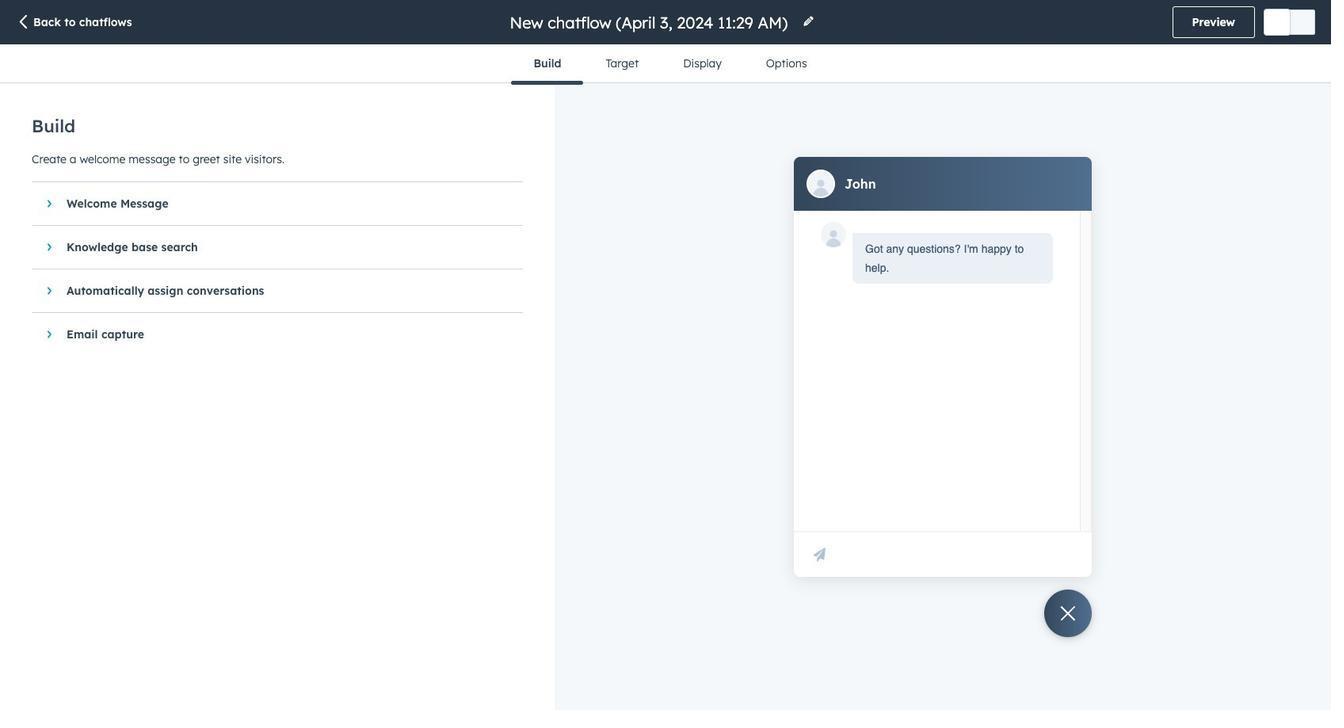 Task type: locate. For each thing, give the bounding box(es) containing it.
3 caret image from the top
[[47, 286, 51, 296]]

navigation
[[511, 44, 829, 84]]

agent says: got any questions? i'm happy to help. element
[[865, 239, 1040, 277]]

None field
[[508, 11, 793, 33]]

caret image
[[47, 199, 51, 208], [47, 242, 51, 252], [47, 286, 51, 296], [47, 330, 51, 339]]



Task type: describe. For each thing, give the bounding box(es) containing it.
1 caret image from the top
[[47, 199, 51, 208]]

4 caret image from the top
[[47, 330, 51, 339]]

2 caret image from the top
[[47, 242, 51, 252]]



Task type: vqa. For each thing, say whether or not it's contained in the screenshot.
tara schultz image
no



